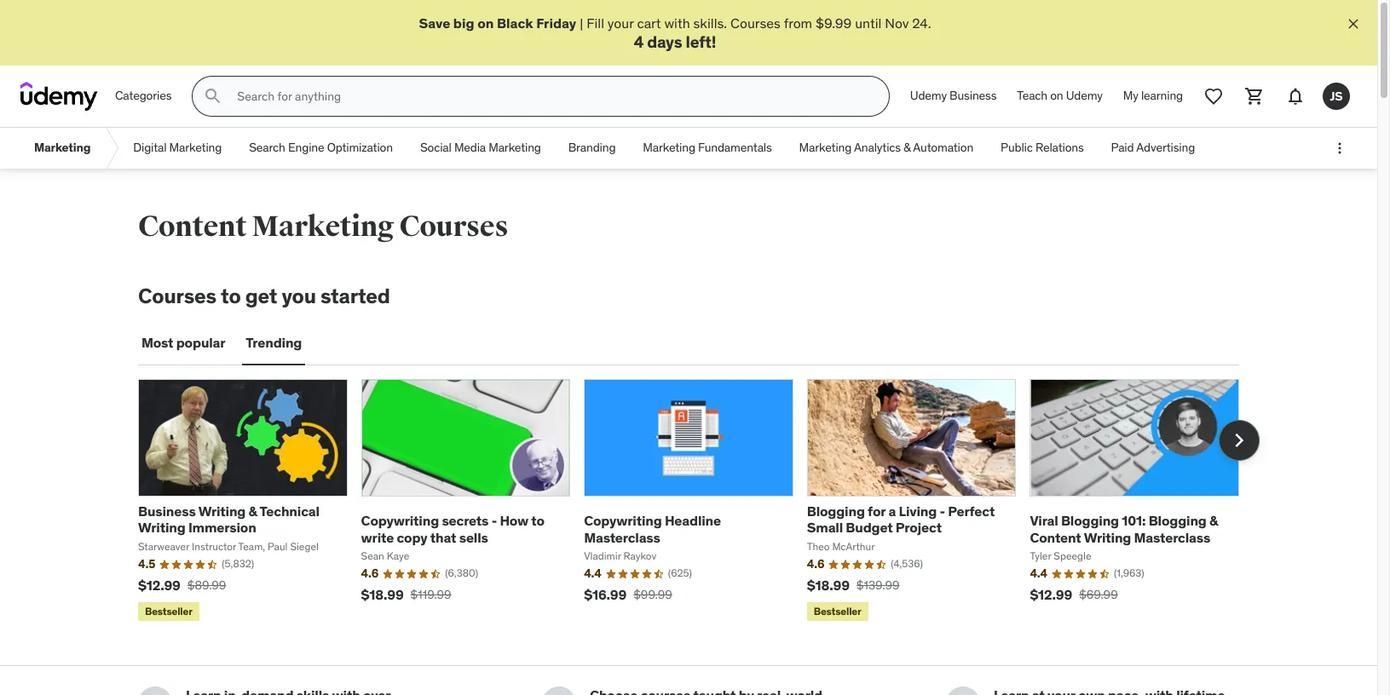 Task type: locate. For each thing, give the bounding box(es) containing it.
2 horizontal spatial courses
[[731, 14, 781, 32]]

started
[[321, 283, 390, 310]]

1 horizontal spatial content
[[1030, 529, 1081, 546]]

with
[[664, 14, 690, 32]]

blogging left for
[[807, 503, 865, 520]]

content left 101:
[[1030, 529, 1081, 546]]

digital
[[133, 140, 167, 155]]

automation
[[913, 140, 974, 155]]

courses up most popular
[[138, 283, 216, 310]]

for
[[868, 503, 886, 520]]

copywriting for copywriting secrets - how to write copy that sells
[[361, 513, 439, 530]]

categories
[[115, 88, 172, 103]]

paid advertising
[[1111, 140, 1195, 155]]

writing left immersion
[[138, 519, 185, 536]]

trending button
[[242, 323, 305, 364]]

-
[[940, 503, 945, 520], [492, 513, 497, 530]]

submit search image
[[203, 86, 224, 107]]

1 horizontal spatial on
[[1050, 88, 1063, 103]]

0 horizontal spatial on
[[478, 14, 494, 32]]

1 horizontal spatial to
[[531, 513, 545, 530]]

marketing analytics & automation
[[799, 140, 974, 155]]

2 horizontal spatial writing
[[1084, 529, 1131, 546]]

teach on udemy link
[[1007, 76, 1113, 117]]

0 horizontal spatial -
[[492, 513, 497, 530]]

business
[[950, 88, 997, 103], [138, 503, 196, 520]]

courses down 'media'
[[399, 209, 508, 245]]

paid advertising link
[[1098, 128, 1209, 169]]

big
[[453, 14, 474, 32]]

0 horizontal spatial copywriting
[[361, 513, 439, 530]]

marketing left arrow pointing to subcategory menu links image
[[34, 140, 91, 155]]

writing inside viral blogging 101: blogging & content writing masterclass
[[1084, 529, 1131, 546]]

marketing right the digital
[[169, 140, 222, 155]]

copywriting inside copywriting secrets - how to write copy that sells
[[361, 513, 439, 530]]

on
[[478, 14, 494, 32], [1050, 88, 1063, 103]]

0 horizontal spatial courses
[[138, 283, 216, 310]]

content down the digital marketing link
[[138, 209, 247, 245]]

1 vertical spatial business
[[138, 503, 196, 520]]

0 horizontal spatial &
[[249, 503, 257, 520]]

to right how at the left bottom of the page
[[531, 513, 545, 530]]

writing
[[198, 503, 246, 520], [138, 519, 185, 536], [1084, 529, 1131, 546]]

101:
[[1122, 513, 1146, 530]]

copywriting inside copywriting headline masterclass
[[584, 513, 662, 530]]

notifications image
[[1286, 86, 1306, 107]]

0 horizontal spatial business
[[138, 503, 196, 520]]

analytics
[[854, 140, 901, 155]]

1 vertical spatial content
[[1030, 529, 1081, 546]]

how
[[500, 513, 529, 530]]

& left technical
[[249, 503, 257, 520]]

1 horizontal spatial copywriting
[[584, 513, 662, 530]]

advertising
[[1137, 140, 1195, 155]]

Search for anything text field
[[234, 82, 869, 111]]

writing left technical
[[198, 503, 246, 520]]

marketing analytics & automation link
[[786, 128, 987, 169]]

0 vertical spatial courses
[[731, 14, 781, 32]]

1 horizontal spatial business
[[950, 88, 997, 103]]

black
[[497, 14, 533, 32]]

& right 101:
[[1210, 513, 1218, 530]]

2 udemy from the left
[[1066, 88, 1103, 103]]

marketing
[[34, 140, 91, 155], [169, 140, 222, 155], [489, 140, 541, 155], [643, 140, 696, 155], [799, 140, 852, 155], [252, 209, 394, 245]]

social media marketing link
[[407, 128, 555, 169]]

that
[[430, 529, 456, 546]]

udemy left "my"
[[1066, 88, 1103, 103]]

2 horizontal spatial &
[[1210, 513, 1218, 530]]

copywriting headline masterclass link
[[584, 513, 721, 546]]

blogging right 101:
[[1149, 513, 1207, 530]]

perfect
[[948, 503, 995, 520]]

budget
[[846, 519, 893, 536]]

|
[[580, 14, 583, 32]]

udemy
[[910, 88, 947, 103], [1066, 88, 1103, 103]]

writing right viral
[[1084, 529, 1131, 546]]

content
[[138, 209, 247, 245], [1030, 529, 1081, 546]]

0 vertical spatial content
[[138, 209, 247, 245]]

most
[[142, 335, 173, 352]]

& right 'analytics'
[[904, 140, 911, 155]]

& inside business writing & technical writing immersion
[[249, 503, 257, 520]]

masterclass inside copywriting headline masterclass
[[584, 529, 660, 546]]

1 horizontal spatial masterclass
[[1134, 529, 1211, 546]]

content inside viral blogging 101: blogging & content writing masterclass
[[1030, 529, 1081, 546]]

- right living
[[940, 503, 945, 520]]

courses inside save big on black friday | fill your cart with skills. courses from $9.99 until nov 24. 4 days left!
[[731, 14, 781, 32]]

1 udemy from the left
[[910, 88, 947, 103]]

on right big
[[478, 14, 494, 32]]

& for technical
[[249, 503, 257, 520]]

1 vertical spatial to
[[531, 513, 545, 530]]

business writing & technical writing immersion
[[138, 503, 320, 536]]

&
[[904, 140, 911, 155], [249, 503, 257, 520], [1210, 513, 1218, 530]]

0 horizontal spatial udemy
[[910, 88, 947, 103]]

- left how at the left bottom of the page
[[492, 513, 497, 530]]

2 masterclass from the left
[[1134, 529, 1211, 546]]

my learning
[[1123, 88, 1183, 103]]

0 vertical spatial to
[[221, 283, 241, 310]]

blogging left 101:
[[1061, 513, 1119, 530]]

courses
[[731, 14, 781, 32], [399, 209, 508, 245], [138, 283, 216, 310]]

a
[[889, 503, 896, 520]]

optimization
[[327, 140, 393, 155]]

to
[[221, 283, 241, 310], [531, 513, 545, 530]]

technical
[[260, 503, 320, 520]]

1 masterclass from the left
[[584, 529, 660, 546]]

save
[[419, 14, 450, 32]]

copywriting headline masterclass
[[584, 513, 721, 546]]

udemy up automation
[[910, 88, 947, 103]]

0 horizontal spatial writing
[[138, 519, 185, 536]]

courses left the from
[[731, 14, 781, 32]]

1 copywriting from the left
[[361, 513, 439, 530]]

digital marketing link
[[120, 128, 235, 169]]

on right teach
[[1050, 88, 1063, 103]]

arrow pointing to subcategory menu links image
[[104, 128, 120, 169]]

2 copywriting from the left
[[584, 513, 662, 530]]

0 vertical spatial on
[[478, 14, 494, 32]]

immersion
[[188, 519, 256, 536]]

1 horizontal spatial udemy
[[1066, 88, 1103, 103]]

to left the get
[[221, 283, 241, 310]]

you
[[282, 283, 316, 310]]

1 vertical spatial courses
[[399, 209, 508, 245]]

copywriting
[[361, 513, 439, 530], [584, 513, 662, 530]]

your
[[608, 14, 634, 32]]

0 horizontal spatial content
[[138, 209, 247, 245]]

1 horizontal spatial &
[[904, 140, 911, 155]]

0 horizontal spatial blogging
[[807, 503, 865, 520]]

masterclass
[[584, 529, 660, 546], [1134, 529, 1211, 546]]

1 horizontal spatial -
[[940, 503, 945, 520]]

0 horizontal spatial masterclass
[[584, 529, 660, 546]]

carousel element
[[138, 379, 1260, 625]]

blogging for a living -  perfect small budget project
[[807, 503, 995, 536]]

blogging
[[807, 503, 865, 520], [1061, 513, 1119, 530], [1149, 513, 1207, 530]]



Task type: describe. For each thing, give the bounding box(es) containing it.
content marketing courses
[[138, 209, 508, 245]]

& for automation
[[904, 140, 911, 155]]

next image
[[1226, 427, 1253, 454]]

digital marketing
[[133, 140, 222, 155]]

& inside viral blogging 101: blogging & content writing masterclass
[[1210, 513, 1218, 530]]

skills.
[[694, 14, 727, 32]]

days
[[647, 32, 682, 52]]

js
[[1330, 88, 1343, 104]]

blogging inside blogging for a living -  perfect small budget project
[[807, 503, 865, 520]]

1 vertical spatial on
[[1050, 88, 1063, 103]]

sells
[[459, 529, 488, 546]]

popular
[[176, 335, 225, 352]]

engine
[[288, 140, 324, 155]]

secrets
[[442, 513, 489, 530]]

branding
[[568, 140, 616, 155]]

1 horizontal spatial courses
[[399, 209, 508, 245]]

small
[[807, 519, 843, 536]]

copy
[[397, 529, 427, 546]]

marketing fundamentals
[[643, 140, 772, 155]]

public relations link
[[987, 128, 1098, 169]]

nov
[[885, 14, 909, 32]]

copywriting for copywriting headline masterclass
[[584, 513, 662, 530]]

viral blogging 101: blogging & content writing masterclass link
[[1030, 513, 1218, 546]]

udemy business link
[[900, 76, 1007, 117]]

marketing link
[[20, 128, 104, 169]]

search engine optimization link
[[235, 128, 407, 169]]

social media marketing
[[420, 140, 541, 155]]

viral blogging 101: blogging & content writing masterclass
[[1030, 513, 1218, 546]]

marketing fundamentals link
[[629, 128, 786, 169]]

courses to get you started
[[138, 283, 390, 310]]

2 vertical spatial courses
[[138, 283, 216, 310]]

marketing left fundamentals
[[643, 140, 696, 155]]

on inside save big on black friday | fill your cart with skills. courses from $9.99 until nov 24. 4 days left!
[[478, 14, 494, 32]]

save big on black friday | fill your cart with skills. courses from $9.99 until nov 24. 4 days left!
[[419, 14, 931, 52]]

$9.99
[[816, 14, 852, 32]]

teach
[[1017, 88, 1048, 103]]

0 vertical spatial business
[[950, 88, 997, 103]]

js link
[[1316, 76, 1357, 117]]

more subcategory menu links image
[[1332, 140, 1349, 157]]

fill
[[587, 14, 604, 32]]

categories button
[[105, 76, 182, 117]]

udemy image
[[20, 82, 98, 111]]

paid
[[1111, 140, 1134, 155]]

- inside copywriting secrets - how to write copy that sells
[[492, 513, 497, 530]]

business writing & technical writing immersion link
[[138, 503, 320, 536]]

1 horizontal spatial blogging
[[1061, 513, 1119, 530]]

1 horizontal spatial writing
[[198, 503, 246, 520]]

public relations
[[1001, 140, 1084, 155]]

relations
[[1036, 140, 1084, 155]]

project
[[896, 519, 942, 536]]

marketing left 'analytics'
[[799, 140, 852, 155]]

search
[[249, 140, 285, 155]]

24.
[[912, 14, 931, 32]]

write
[[361, 529, 394, 546]]

viral
[[1030, 513, 1058, 530]]

most popular
[[142, 335, 225, 352]]

friday
[[536, 14, 576, 32]]

media
[[454, 140, 486, 155]]

my learning link
[[1113, 76, 1193, 117]]

teach on udemy
[[1017, 88, 1103, 103]]

udemy business
[[910, 88, 997, 103]]

2 horizontal spatial blogging
[[1149, 513, 1207, 530]]

wishlist image
[[1204, 86, 1224, 107]]

social
[[420, 140, 452, 155]]

marketing up you at top left
[[252, 209, 394, 245]]

masterclass inside viral blogging 101: blogging & content writing masterclass
[[1134, 529, 1211, 546]]

fundamentals
[[698, 140, 772, 155]]

4
[[634, 32, 644, 52]]

- inside blogging for a living -  perfect small budget project
[[940, 503, 945, 520]]

get
[[245, 283, 277, 310]]

from
[[784, 14, 813, 32]]

left!
[[686, 32, 716, 52]]

public
[[1001, 140, 1033, 155]]

my
[[1123, 88, 1139, 103]]

shopping cart with 0 items image
[[1245, 86, 1265, 107]]

branding link
[[555, 128, 629, 169]]

search engine optimization
[[249, 140, 393, 155]]

until
[[855, 14, 882, 32]]

to inside copywriting secrets - how to write copy that sells
[[531, 513, 545, 530]]

business inside business writing & technical writing immersion
[[138, 503, 196, 520]]

cart
[[637, 14, 661, 32]]

learning
[[1141, 88, 1183, 103]]

blogging for a living -  perfect small budget project link
[[807, 503, 995, 536]]

close image
[[1345, 15, 1362, 32]]

living
[[899, 503, 937, 520]]

copywriting secrets - how to write copy that sells
[[361, 513, 545, 546]]

marketing right 'media'
[[489, 140, 541, 155]]

copywriting secrets - how to write copy that sells link
[[361, 513, 545, 546]]

trending
[[246, 335, 302, 352]]

most popular button
[[138, 323, 229, 364]]

headline
[[665, 513, 721, 530]]

0 horizontal spatial to
[[221, 283, 241, 310]]



Task type: vqa. For each thing, say whether or not it's contained in the screenshot.
the (objectives)…
no



